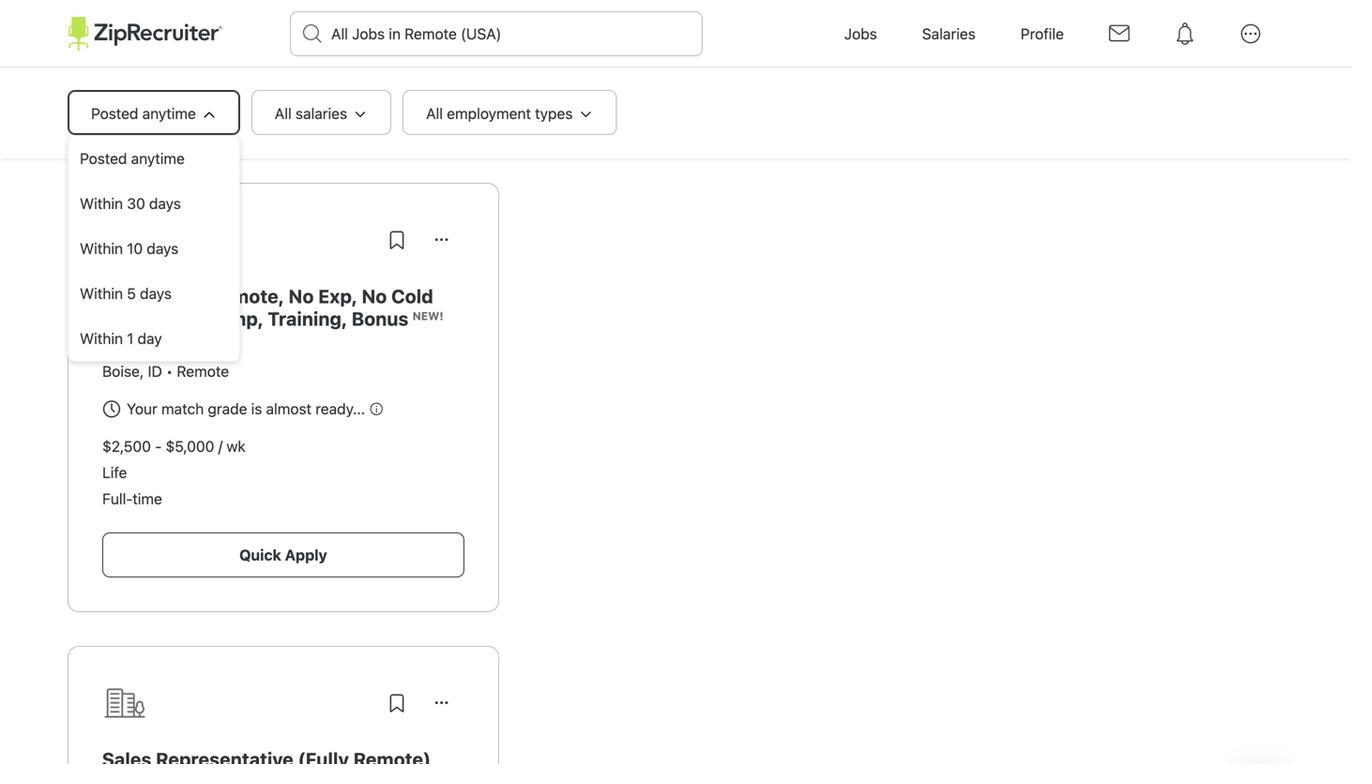 Task type: vqa. For each thing, say whether or not it's contained in the screenshot.
'days' related to Within 30 days
yes



Task type: locate. For each thing, give the bounding box(es) containing it.
days right 30
[[149, 195, 181, 213]]

sales rep - remote, no exp, no cold calls, high comp, training, bonus
[[102, 285, 434, 330]]

remote,
[[209, 285, 284, 307]]

posted anytime inside dropdown button
[[91, 105, 196, 122]]

jobs
[[105, 102, 157, 133], [127, 140, 156, 158]]

almost
[[266, 400, 312, 418]]

0 vertical spatial days
[[149, 195, 181, 213]]

match
[[161, 400, 204, 418]]

salaries
[[296, 105, 347, 122]]

0 vertical spatial posted
[[91, 105, 138, 122]]

jobs left the found
[[127, 140, 156, 158]]

no
[[289, 285, 314, 307], [362, 285, 387, 307]]

1 vertical spatial posted
[[80, 150, 127, 168]]

all up 563,757
[[68, 102, 100, 133]]

0 vertical spatial -
[[196, 285, 204, 307]]

rep
[[156, 285, 191, 307]]

anytime
[[142, 105, 196, 122], [131, 150, 185, 168]]

-
[[196, 285, 204, 307], [155, 438, 162, 456]]

- left $5,000
[[155, 438, 162, 456]]

jobs up posted anytime button
[[105, 102, 157, 133]]

your match grade is almost ready... button
[[100, 394, 384, 424]]

save job for later image
[[386, 229, 408, 252]]

ready...
[[316, 400, 365, 418]]

posted inside dropdown button
[[91, 105, 138, 122]]

menu image
[[1230, 12, 1273, 55]]

remote
[[219, 140, 271, 158], [177, 363, 229, 381]]

/
[[218, 438, 223, 456]]

1 no from the left
[[289, 285, 314, 307]]

all
[[68, 102, 100, 133], [275, 105, 292, 122], [426, 105, 443, 122]]

posted anytime inside button
[[80, 150, 185, 168]]

within left the 5 at the left
[[80, 285, 123, 303]]

2 within from the top
[[80, 240, 123, 258]]

your match grade is almost ready...
[[127, 400, 365, 418]]

2 horizontal spatial all
[[426, 105, 443, 122]]

0 vertical spatial remote
[[219, 140, 271, 158]]

3 within from the top
[[80, 285, 123, 303]]

ziprecruiter image
[[68, 17, 222, 51]]

1 vertical spatial anytime
[[131, 150, 185, 168]]

all up '(usa)'
[[275, 105, 292, 122]]

all left employment
[[426, 105, 443, 122]]

0 vertical spatial posted anytime
[[91, 105, 196, 122]]

1 vertical spatial days
[[147, 240, 179, 258]]

days for within 30 days
[[149, 195, 181, 213]]

2 vertical spatial days
[[140, 285, 172, 303]]

no up bonus
[[362, 285, 387, 307]]

is
[[251, 400, 262, 418]]

posted up within 30 days
[[80, 150, 127, 168]]

anytime inside button
[[131, 150, 185, 168]]

posted anytime up posted anytime button
[[91, 105, 196, 122]]

0 horizontal spatial -
[[155, 438, 162, 456]]

posted
[[91, 105, 138, 122], [80, 150, 127, 168]]

1 within from the top
[[80, 195, 123, 213]]

posted anytime button
[[68, 90, 240, 135]]

4 within from the top
[[80, 330, 123, 348]]

- inside sales rep - remote, no exp, no cold calls, high comp, training, bonus
[[196, 285, 204, 307]]

training,
[[268, 308, 347, 330]]

1 vertical spatial jobs
[[127, 140, 156, 158]]

0 horizontal spatial no
[[289, 285, 314, 307]]

None button
[[420, 218, 465, 263], [420, 681, 465, 727], [420, 218, 465, 263], [420, 681, 465, 727]]

within left 10
[[80, 240, 123, 258]]

boise, id link
[[102, 363, 162, 381]]

days right 10
[[147, 240, 179, 258]]

profile
[[1021, 25, 1064, 43]]

anytime up the found
[[142, 105, 196, 122]]

your
[[127, 400, 157, 418]]

anytime for posted anytime dropdown button
[[142, 105, 196, 122]]

quick apply
[[240, 547, 327, 565]]

exp,
[[318, 285, 357, 307]]

Search job title or keyword search field
[[291, 12, 702, 55]]

within 10 days button
[[69, 226, 239, 271]]

1 horizontal spatial no
[[362, 285, 387, 307]]

within inside button
[[80, 195, 123, 213]]

days
[[149, 195, 181, 213], [147, 240, 179, 258], [140, 285, 172, 303]]

anytime up within 30 days button
[[131, 150, 185, 168]]

salaries link
[[900, 0, 999, 68]]

1 horizontal spatial all
[[275, 105, 292, 122]]

all jobs 563,757 jobs found in remote (usa)
[[68, 102, 316, 158]]

all salaries
[[275, 105, 347, 122]]

within for within 10 days
[[80, 240, 123, 258]]

employment
[[447, 105, 531, 122]]

all salaries button
[[251, 90, 392, 135]]

•
[[166, 363, 173, 381]]

anytime for posted anytime button
[[131, 150, 185, 168]]

posted anytime up within 30 days
[[80, 150, 185, 168]]

10
[[127, 240, 143, 258]]

sales
[[102, 285, 152, 307]]

salaries
[[923, 25, 976, 43]]

no up training,
[[289, 285, 314, 307]]

remote inside all jobs 563,757 jobs found in remote (usa)
[[219, 140, 271, 158]]

1 vertical spatial posted anytime
[[80, 150, 185, 168]]

within 30 days
[[80, 195, 181, 213]]

grade
[[208, 400, 247, 418]]

within left 1
[[80, 330, 123, 348]]

days for within 10 days
[[147, 240, 179, 258]]

days right the 5 at the left
[[140, 285, 172, 303]]

remote right •
[[177, 363, 229, 381]]

bonus
[[352, 308, 409, 330]]

0 vertical spatial anytime
[[142, 105, 196, 122]]

1 vertical spatial -
[[155, 438, 162, 456]]

0 horizontal spatial all
[[68, 102, 100, 133]]

all inside all jobs 563,757 jobs found in remote (usa)
[[68, 102, 100, 133]]

day
[[138, 330, 162, 348]]

within 30 days button
[[69, 181, 239, 226]]

within for within 30 days
[[80, 195, 123, 213]]

wk
[[227, 438, 246, 456]]

posted up 563,757
[[91, 105, 138, 122]]

time
[[133, 490, 162, 508]]

remote right in
[[219, 140, 271, 158]]

anytime inside dropdown button
[[142, 105, 196, 122]]

within
[[80, 195, 123, 213], [80, 240, 123, 258], [80, 285, 123, 303], [80, 330, 123, 348]]

$5,000
[[166, 438, 214, 456]]

- right the rep
[[196, 285, 204, 307]]

new!
[[413, 310, 444, 323]]

days inside button
[[149, 195, 181, 213]]

within left 30
[[80, 195, 123, 213]]

1 horizontal spatial -
[[196, 285, 204, 307]]

posted anytime
[[91, 105, 196, 122], [80, 150, 185, 168]]

posted inside button
[[80, 150, 127, 168]]



Task type: describe. For each thing, give the bounding box(es) containing it.
high
[[157, 308, 200, 330]]

quick
[[240, 547, 281, 565]]

posted anytime button
[[69, 136, 239, 181]]

all for salaries
[[275, 105, 292, 122]]

cold
[[392, 285, 434, 307]]

within 1 day
[[80, 330, 162, 348]]

within 5 days button
[[69, 271, 239, 316]]

apply
[[285, 547, 327, 565]]

within for within 5 days
[[80, 285, 123, 303]]

within 1 day button
[[69, 316, 239, 361]]

full-
[[102, 490, 133, 508]]

life
[[102, 464, 127, 482]]

in
[[203, 140, 215, 158]]

boise, id • remote
[[102, 363, 229, 381]]

jobs link
[[822, 0, 900, 68]]

found
[[160, 140, 199, 158]]

all employment types button
[[403, 90, 617, 135]]

jobs
[[845, 25, 877, 43]]

1 vertical spatial remote
[[177, 363, 229, 381]]

save job for later image
[[386, 693, 408, 715]]

(usa)
[[275, 140, 316, 158]]

within 5 days
[[80, 285, 172, 303]]

2 no from the left
[[362, 285, 387, 307]]

$2,500 - $5,000 / wk life full-time
[[102, 438, 246, 508]]

comp,
[[204, 308, 264, 330]]

all for employment
[[426, 105, 443, 122]]

profile link
[[999, 0, 1087, 68]]

1
[[127, 330, 134, 348]]

sales rep - remote, no exp, no cold calls, high comp, training, bonus image
[[102, 218, 178, 263]]

main element
[[68, 0, 1284, 68]]

posted for posted anytime dropdown button
[[91, 105, 138, 122]]

5
[[127, 285, 136, 303]]

days for within 5 days
[[140, 285, 172, 303]]

posted anytime for posted anytime dropdown button
[[91, 105, 196, 122]]

- inside the $2,500 - $5,000 / wk life full-time
[[155, 438, 162, 456]]

within 10 days
[[80, 240, 179, 258]]

all employment types
[[426, 105, 573, 122]]

563,757
[[68, 140, 123, 158]]

id
[[148, 363, 162, 381]]

types
[[535, 105, 573, 122]]

posted anytime for posted anytime button
[[80, 150, 185, 168]]

30
[[127, 195, 145, 213]]

notifications image
[[1164, 12, 1207, 55]]

calls,
[[102, 308, 153, 330]]

all for jobs
[[68, 102, 100, 133]]

within for within 1 day
[[80, 330, 123, 348]]

sales representative (fully remote) element
[[102, 749, 465, 765]]

$2,500
[[102, 438, 151, 456]]

boise,
[[102, 363, 144, 381]]

0 vertical spatial jobs
[[105, 102, 157, 133]]

quick apply button
[[102, 533, 465, 578]]

posted for posted anytime button
[[80, 150, 127, 168]]



